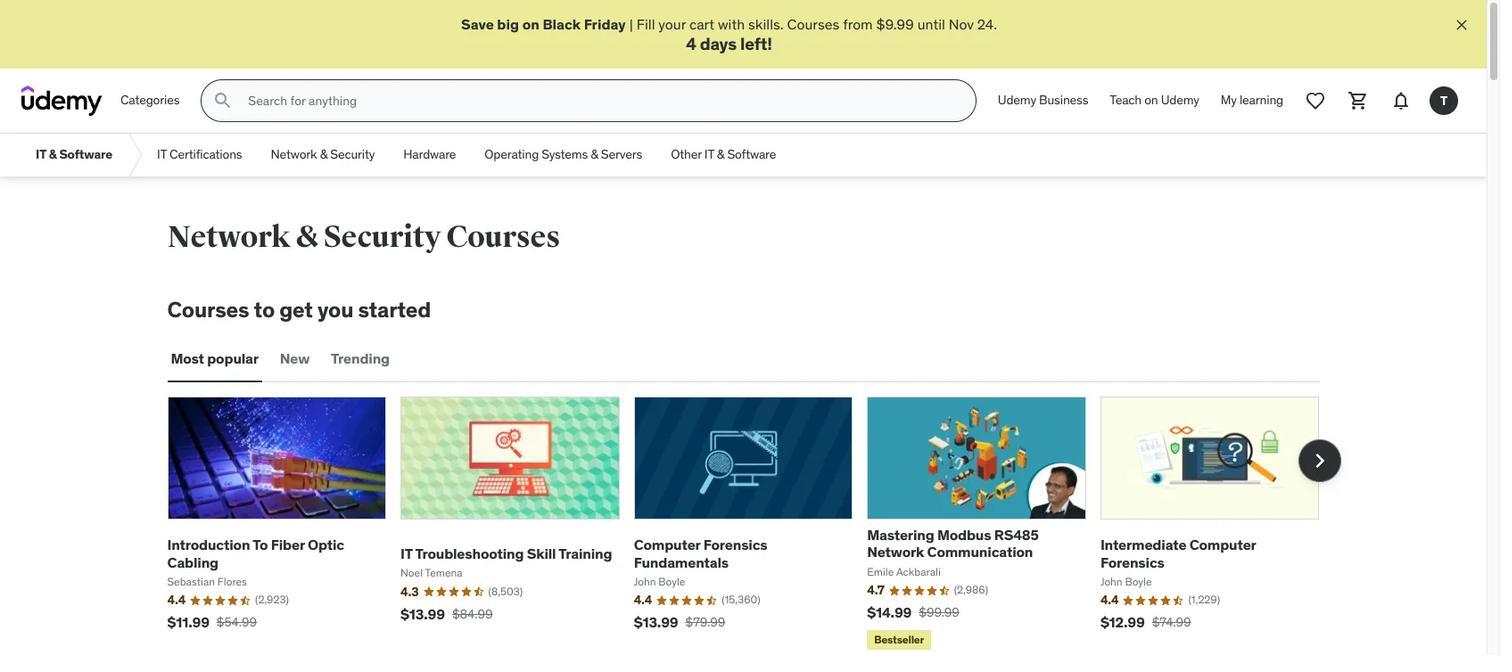 Task type: describe. For each thing, give the bounding box(es) containing it.
udemy image
[[21, 86, 103, 116]]

my learning
[[1221, 92, 1284, 108]]

forensics inside computer forensics fundamentals
[[704, 536, 768, 554]]

it for it & software
[[36, 147, 46, 163]]

started
[[358, 296, 431, 324]]

mastering
[[867, 526, 934, 544]]

hardware link
[[389, 134, 470, 177]]

intermediate computer forensics
[[1101, 536, 1256, 571]]

introduction to fiber optic cabling
[[167, 536, 344, 571]]

fiber
[[271, 536, 305, 554]]

it troubleshooting skill training
[[401, 545, 612, 563]]

popular
[[207, 350, 259, 368]]

it & software
[[36, 147, 112, 163]]

trending button
[[327, 338, 393, 381]]

on inside save big on black friday | fill your cart with skills. courses from $9.99 until nov 24. 4 days left!
[[522, 15, 540, 33]]

modbus
[[937, 526, 991, 544]]

1 udemy from the left
[[998, 92, 1036, 108]]

friday
[[584, 15, 626, 33]]

Search for anything text field
[[245, 86, 954, 116]]

it for it troubleshooting skill training
[[401, 545, 413, 563]]

optic
[[308, 536, 344, 554]]

operating
[[485, 147, 539, 163]]

udemy business link
[[987, 80, 1099, 122]]

it right other
[[705, 147, 714, 163]]

hardware
[[403, 147, 456, 163]]

4
[[686, 33, 696, 55]]

my
[[1221, 92, 1237, 108]]

courses inside save big on black friday | fill your cart with skills. courses from $9.99 until nov 24. 4 days left!
[[787, 15, 840, 33]]

it troubleshooting skill training link
[[401, 545, 612, 563]]

forensics inside intermediate computer forensics
[[1101, 554, 1165, 571]]

introduction to fiber optic cabling link
[[167, 536, 344, 571]]

fundamentals
[[634, 554, 729, 571]]

2 udemy from the left
[[1161, 92, 1200, 108]]

most
[[171, 350, 204, 368]]

teach on udemy link
[[1099, 80, 1210, 122]]

teach
[[1110, 92, 1142, 108]]

cabling
[[167, 554, 219, 571]]

1 horizontal spatial on
[[1145, 92, 1158, 108]]

to
[[254, 296, 275, 324]]

submit search image
[[213, 90, 234, 112]]

& for it & software
[[49, 147, 57, 163]]

certifications
[[170, 147, 242, 163]]

security for network & security courses
[[324, 219, 441, 256]]

skills.
[[748, 15, 784, 33]]

24.
[[977, 15, 997, 33]]

learning
[[1240, 92, 1284, 108]]

big
[[497, 15, 519, 33]]

most popular button
[[167, 338, 262, 381]]

rs485
[[994, 526, 1039, 544]]

days
[[700, 33, 737, 55]]

introduction
[[167, 536, 250, 554]]

1 horizontal spatial courses
[[446, 219, 560, 256]]

$9.99
[[876, 15, 914, 33]]

trending
[[331, 350, 390, 368]]

security for network & security
[[330, 147, 375, 163]]

computer inside computer forensics fundamentals
[[634, 536, 701, 554]]

wishlist image
[[1305, 90, 1326, 112]]

your
[[659, 15, 686, 33]]

categories
[[120, 92, 180, 108]]

it certifications
[[157, 147, 242, 163]]

next image
[[1306, 447, 1334, 476]]

it certifications link
[[143, 134, 256, 177]]

|
[[630, 15, 633, 33]]



Task type: locate. For each thing, give the bounding box(es) containing it.
it left troubleshooting
[[401, 545, 413, 563]]

security left hardware
[[330, 147, 375, 163]]

training
[[559, 545, 612, 563]]

from
[[843, 15, 873, 33]]

&
[[49, 147, 57, 163], [320, 147, 327, 163], [591, 147, 598, 163], [717, 147, 725, 163], [296, 219, 318, 256]]

network for network & security
[[271, 147, 317, 163]]

notifications image
[[1391, 90, 1412, 112]]

categories button
[[110, 80, 190, 122]]

1 vertical spatial on
[[1145, 92, 1158, 108]]

network for network & security courses
[[167, 219, 291, 256]]

0 vertical spatial security
[[330, 147, 375, 163]]

0 vertical spatial network
[[271, 147, 317, 163]]

1 software from the left
[[59, 147, 112, 163]]

my learning link
[[1210, 80, 1294, 122]]

software left arrow pointing to subcategory menu links icon
[[59, 147, 112, 163]]

network & security courses
[[167, 219, 560, 256]]

udemy business
[[998, 92, 1089, 108]]

it right arrow pointing to subcategory menu links icon
[[157, 147, 167, 163]]

until
[[918, 15, 946, 33]]

other it & software
[[671, 147, 776, 163]]

1 horizontal spatial computer
[[1190, 536, 1256, 554]]

security up started
[[324, 219, 441, 256]]

it & software link
[[21, 134, 127, 177]]

fill
[[637, 15, 655, 33]]

courses
[[787, 15, 840, 33], [446, 219, 560, 256], [167, 296, 249, 324]]

mastering modbus rs485 network communication
[[867, 526, 1039, 561]]

black
[[543, 15, 581, 33]]

1 computer from the left
[[634, 536, 701, 554]]

you
[[318, 296, 354, 324]]

udemy left business
[[998, 92, 1036, 108]]

1 vertical spatial security
[[324, 219, 441, 256]]

on right the teach
[[1145, 92, 1158, 108]]

0 horizontal spatial forensics
[[704, 536, 768, 554]]

0 horizontal spatial on
[[522, 15, 540, 33]]

save big on black friday | fill your cart with skills. courses from $9.99 until nov 24. 4 days left!
[[461, 15, 997, 55]]

forensics
[[704, 536, 768, 554], [1101, 554, 1165, 571]]

udemy
[[998, 92, 1036, 108], [1161, 92, 1200, 108]]

operating systems & servers link
[[470, 134, 657, 177]]

courses up most popular
[[167, 296, 249, 324]]

it down udemy image
[[36, 147, 46, 163]]

0 horizontal spatial udemy
[[998, 92, 1036, 108]]

new button
[[276, 338, 313, 381]]

t link
[[1423, 80, 1466, 122]]

network
[[271, 147, 317, 163], [167, 219, 291, 256], [867, 544, 924, 561]]

software
[[59, 147, 112, 163], [727, 147, 776, 163]]

0 horizontal spatial courses
[[167, 296, 249, 324]]

1 vertical spatial courses
[[446, 219, 560, 256]]

software right other
[[727, 147, 776, 163]]

network & security
[[271, 147, 375, 163]]

network right certifications
[[271, 147, 317, 163]]

1 horizontal spatial software
[[727, 147, 776, 163]]

nov
[[949, 15, 974, 33]]

computer inside intermediate computer forensics
[[1190, 536, 1256, 554]]

2 vertical spatial network
[[867, 544, 924, 561]]

1 vertical spatial network
[[167, 219, 291, 256]]

on
[[522, 15, 540, 33], [1145, 92, 1158, 108]]

security
[[330, 147, 375, 163], [324, 219, 441, 256]]

get
[[279, 296, 313, 324]]

shopping cart with 0 items image
[[1348, 90, 1369, 112]]

it for it certifications
[[157, 147, 167, 163]]

other
[[671, 147, 702, 163]]

other it & software link
[[657, 134, 791, 177]]

troubleshooting
[[415, 545, 524, 563]]

it inside carousel element
[[401, 545, 413, 563]]

teach on udemy
[[1110, 92, 1200, 108]]

new
[[280, 350, 310, 368]]

courses left from
[[787, 15, 840, 33]]

intermediate computer forensics link
[[1101, 536, 1256, 571]]

0 horizontal spatial computer
[[634, 536, 701, 554]]

1 horizontal spatial udemy
[[1161, 92, 1200, 108]]

0 vertical spatial courses
[[787, 15, 840, 33]]

computer right intermediate
[[1190, 536, 1256, 554]]

2 vertical spatial courses
[[167, 296, 249, 324]]

udemy left my
[[1161, 92, 1200, 108]]

cart
[[689, 15, 715, 33]]

mastering modbus rs485 network communication link
[[867, 526, 1039, 561]]

intermediate
[[1101, 536, 1187, 554]]

courses to get you started
[[167, 296, 431, 324]]

security inside network & security link
[[330, 147, 375, 163]]

network left modbus
[[867, 544, 924, 561]]

t
[[1441, 93, 1448, 109]]

computer forensics fundamentals
[[634, 536, 768, 571]]

2 computer from the left
[[1190, 536, 1256, 554]]

courses down the operating
[[446, 219, 560, 256]]

computer
[[634, 536, 701, 554], [1190, 536, 1256, 554]]

1 horizontal spatial forensics
[[1101, 554, 1165, 571]]

to
[[253, 536, 268, 554]]

save
[[461, 15, 494, 33]]

with
[[718, 15, 745, 33]]

on right the 'big'
[[522, 15, 540, 33]]

left!
[[740, 33, 772, 55]]

carousel element
[[167, 397, 1341, 654]]

0 horizontal spatial software
[[59, 147, 112, 163]]

0 vertical spatial on
[[522, 15, 540, 33]]

network inside mastering modbus rs485 network communication
[[867, 544, 924, 561]]

skill
[[527, 545, 556, 563]]

computer forensics fundamentals link
[[634, 536, 768, 571]]

2 software from the left
[[727, 147, 776, 163]]

computer right training
[[634, 536, 701, 554]]

operating systems & servers
[[485, 147, 642, 163]]

systems
[[542, 147, 588, 163]]

2 horizontal spatial courses
[[787, 15, 840, 33]]

business
[[1039, 92, 1089, 108]]

close image
[[1453, 16, 1471, 34]]

most popular
[[171, 350, 259, 368]]

network up 'to'
[[167, 219, 291, 256]]

network & security link
[[256, 134, 389, 177]]

servers
[[601, 147, 642, 163]]

& for network & security courses
[[296, 219, 318, 256]]

communication
[[927, 544, 1033, 561]]

it
[[36, 147, 46, 163], [157, 147, 167, 163], [705, 147, 714, 163], [401, 545, 413, 563]]

arrow pointing to subcategory menu links image
[[127, 134, 143, 177]]

& for network & security
[[320, 147, 327, 163]]



Task type: vqa. For each thing, say whether or not it's contained in the screenshot.
the Tools
no



